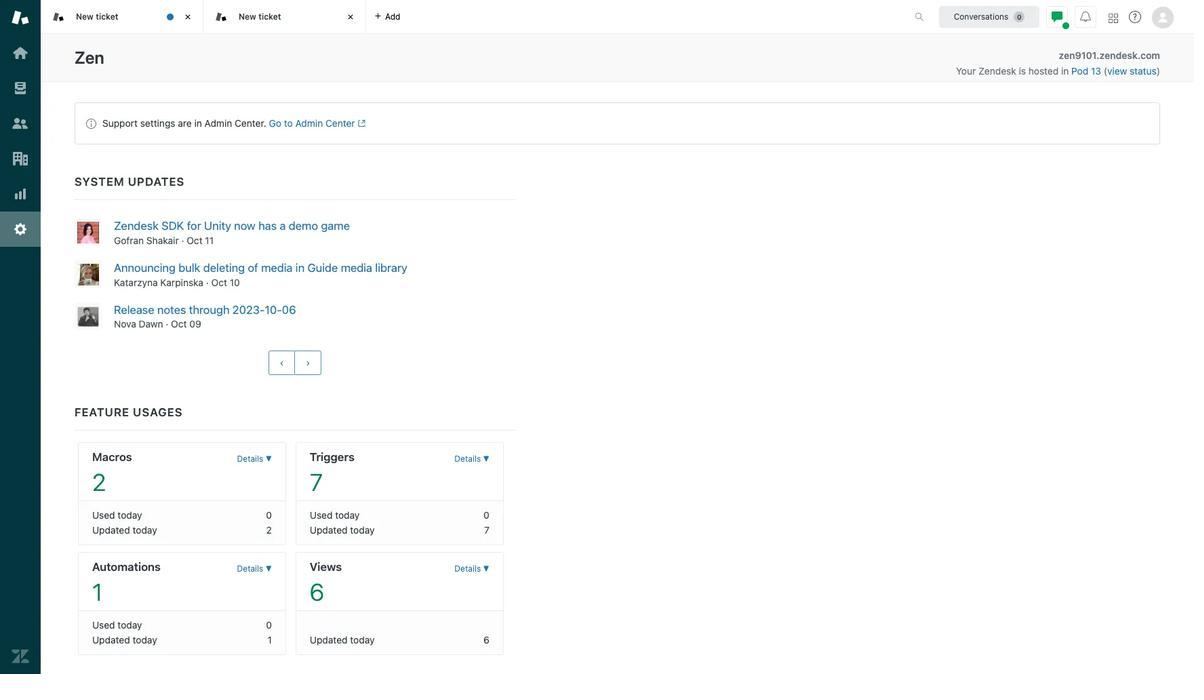Task type: locate. For each thing, give the bounding box(es) containing it.
updated today up views
[[310, 525, 375, 536]]

support
[[102, 117, 138, 129]]

demo
[[289, 219, 318, 233]]

details ▼
[[237, 454, 272, 464], [455, 454, 490, 464], [237, 564, 272, 574], [455, 564, 490, 574]]

status containing support settings are in admin center.
[[75, 102, 1161, 145]]

0 horizontal spatial 6
[[310, 578, 325, 606]]

2 horizontal spatial in
[[1062, 65, 1070, 77]]

updates
[[128, 175, 185, 189]]

oct down "deleting"
[[211, 277, 227, 288]]

0 horizontal spatial media
[[261, 261, 293, 275]]

0 horizontal spatial 2
[[92, 468, 106, 496]]

1 horizontal spatial 7
[[484, 525, 490, 536]]

media right 'of' on the top left of page
[[261, 261, 293, 275]]

triggers
[[310, 451, 355, 464]]

1 new from the left
[[76, 11, 94, 22]]

get help image
[[1130, 11, 1142, 23]]

)
[[1158, 65, 1161, 77]]

2 new ticket from the left
[[239, 11, 281, 22]]

views 6
[[310, 561, 342, 606]]

1 ticket from the left
[[96, 11, 118, 22]]

zendesk up gofran
[[114, 219, 159, 233]]

new ticket
[[76, 11, 118, 22], [239, 11, 281, 22]]

admin
[[205, 117, 232, 129], [296, 117, 323, 129]]

1 horizontal spatial close image
[[344, 10, 358, 24]]

release notes through 2023-10-06
[[114, 303, 296, 317]]

2 close image from the left
[[344, 10, 358, 24]]

shakair
[[147, 235, 179, 246]]

media right guide
[[341, 261, 373, 275]]

▼
[[266, 454, 272, 464], [484, 454, 490, 464], [266, 564, 272, 574], [484, 564, 490, 574]]

reporting image
[[12, 185, 29, 203]]

ticket
[[96, 11, 118, 22], [259, 11, 281, 22]]

to
[[284, 117, 293, 129]]

1 horizontal spatial media
[[341, 261, 373, 275]]

1 horizontal spatial new
[[239, 11, 256, 22]]

new
[[76, 11, 94, 22], [239, 11, 256, 22]]

oct down for
[[187, 235, 203, 246]]

2 new from the left
[[239, 11, 256, 22]]

of
[[248, 261, 258, 275]]

0 horizontal spatial admin
[[205, 117, 232, 129]]

› button
[[295, 351, 322, 376]]

add button
[[366, 0, 409, 33]]

gofran shakair
[[114, 235, 179, 246]]

updated today for 6
[[310, 635, 375, 646]]

0 horizontal spatial new ticket
[[76, 11, 118, 22]]

in inside zen9101 .zendesk.com your zendesk is hosted in pod 13 ( view status )
[[1062, 65, 1070, 77]]

customers image
[[12, 115, 29, 132]]

(
[[1105, 65, 1108, 77]]

views
[[310, 561, 342, 574]]

used today down triggers 7
[[310, 510, 360, 521]]

updated up automations
[[92, 525, 130, 536]]

used today for 1
[[92, 620, 142, 631]]

6
[[310, 578, 325, 606], [484, 635, 490, 646]]

used for 2
[[92, 510, 115, 521]]

announcing
[[114, 261, 176, 275]]

10-
[[265, 303, 282, 317]]

a
[[280, 219, 286, 233]]

1 vertical spatial 2
[[266, 525, 272, 536]]

system updates
[[75, 175, 185, 189]]

zendesk left is
[[979, 65, 1017, 77]]

updated today
[[92, 525, 157, 536], [310, 525, 375, 536], [92, 635, 157, 646], [310, 635, 375, 646]]

oct for deleting
[[211, 277, 227, 288]]

updated today for 1
[[92, 635, 157, 646]]

details
[[237, 454, 264, 464], [455, 454, 481, 464], [237, 564, 264, 574], [455, 564, 481, 574]]

updated for 1
[[92, 635, 130, 646]]

0 horizontal spatial in
[[194, 117, 202, 129]]

1 vertical spatial in
[[194, 117, 202, 129]]

details ▼ for 6
[[455, 564, 490, 574]]

new ticket tab
[[41, 0, 204, 34], [204, 0, 366, 34]]

2023-
[[233, 303, 265, 317]]

0 horizontal spatial zendesk
[[114, 219, 159, 233]]

new ticket for 2nd new ticket tab from right
[[76, 11, 118, 22]]

1 vertical spatial 1
[[268, 635, 272, 646]]

0 horizontal spatial close image
[[181, 10, 195, 24]]

unity
[[204, 219, 231, 233]]

0 for 2
[[266, 510, 272, 521]]

in right are
[[194, 117, 202, 129]]

0 vertical spatial 6
[[310, 578, 325, 606]]

›
[[306, 358, 310, 369]]

1 vertical spatial zendesk
[[114, 219, 159, 233]]

2 ticket from the left
[[259, 11, 281, 22]]

0 vertical spatial 7
[[310, 468, 323, 496]]

deleting
[[203, 261, 245, 275]]

1 horizontal spatial 1
[[268, 635, 272, 646]]

triggers 7
[[310, 451, 355, 496]]

zendesk
[[979, 65, 1017, 77], [114, 219, 159, 233]]

used down triggers 7
[[310, 510, 333, 521]]

automations 1
[[92, 561, 161, 606]]

in
[[1062, 65, 1070, 77], [194, 117, 202, 129], [296, 261, 305, 275]]

13
[[1092, 65, 1102, 77]]

updated
[[92, 525, 130, 536], [310, 525, 348, 536], [92, 635, 130, 646], [310, 635, 348, 646]]

updated up views
[[310, 525, 348, 536]]

gofran
[[114, 235, 144, 246]]

updated down automations 1
[[92, 635, 130, 646]]

updated today for 2
[[92, 525, 157, 536]]

0 vertical spatial zendesk
[[979, 65, 1017, 77]]

0 horizontal spatial 1
[[92, 578, 103, 606]]

admin left center.
[[205, 117, 232, 129]]

go to admin center link
[[269, 117, 366, 129]]

notifications image
[[1081, 11, 1092, 22]]

sdk
[[162, 219, 184, 233]]

0 for 7
[[484, 510, 490, 521]]

1 horizontal spatial ticket
[[259, 11, 281, 22]]

used down 'macros 2'
[[92, 510, 115, 521]]

1 horizontal spatial 6
[[484, 635, 490, 646]]

0 vertical spatial in
[[1062, 65, 1070, 77]]

pod 13 link
[[1072, 65, 1105, 77]]

feature usages
[[75, 406, 183, 420]]

ticket for 2nd new ticket tab from right
[[96, 11, 118, 22]]

7
[[310, 468, 323, 496], [484, 525, 490, 536]]

1 horizontal spatial new ticket
[[239, 11, 281, 22]]

library
[[375, 261, 408, 275]]

0 horizontal spatial 7
[[310, 468, 323, 496]]

6 inside views 6
[[310, 578, 325, 606]]

admin right to
[[296, 117, 323, 129]]

bulk
[[179, 261, 200, 275]]

updated today for 7
[[310, 525, 375, 536]]

0 vertical spatial 2
[[92, 468, 106, 496]]

1 horizontal spatial zendesk
[[979, 65, 1017, 77]]

in left pod
[[1062, 65, 1070, 77]]

‹
[[280, 358, 284, 369]]

2
[[92, 468, 106, 496], [266, 525, 272, 536]]

2 vertical spatial oct
[[171, 319, 187, 330]]

in left guide
[[296, 261, 305, 275]]

nova
[[114, 319, 136, 330]]

zendesk inside zen9101 .zendesk.com your zendesk is hosted in pod 13 ( view status )
[[979, 65, 1017, 77]]

get started image
[[12, 44, 29, 62]]

1
[[92, 578, 103, 606], [268, 635, 272, 646]]

▼ for 7
[[484, 454, 490, 464]]

used today down 'macros 2'
[[92, 510, 142, 521]]

oct down notes
[[171, 319, 187, 330]]

media
[[261, 261, 293, 275], [341, 261, 373, 275]]

details for 2
[[237, 454, 264, 464]]

new for 2nd new ticket tab from right
[[76, 11, 94, 22]]

0 horizontal spatial new
[[76, 11, 94, 22]]

0 horizontal spatial ticket
[[96, 11, 118, 22]]

updated today down automations 1
[[92, 635, 157, 646]]

1 horizontal spatial 2
[[266, 525, 272, 536]]

1 vertical spatial oct
[[211, 277, 227, 288]]

oct
[[187, 235, 203, 246], [211, 277, 227, 288], [171, 319, 187, 330]]

0
[[266, 510, 272, 521], [484, 510, 490, 521], [266, 620, 272, 631]]

has
[[259, 219, 277, 233]]

0 vertical spatial oct
[[187, 235, 203, 246]]

used
[[92, 510, 115, 521], [310, 510, 333, 521], [92, 620, 115, 631]]

updated today down views 6
[[310, 635, 375, 646]]

close image
[[181, 10, 195, 24], [344, 10, 358, 24]]

karpinska
[[160, 277, 204, 288]]

1 horizontal spatial admin
[[296, 117, 323, 129]]

updated down views 6
[[310, 635, 348, 646]]

zendesk support image
[[12, 9, 29, 26]]

used down automations 1
[[92, 620, 115, 631]]

used today down automations 1
[[92, 620, 142, 631]]

today
[[118, 510, 142, 521], [335, 510, 360, 521], [133, 525, 157, 536], [350, 525, 375, 536], [118, 620, 142, 631], [133, 635, 157, 646], [350, 635, 375, 646]]

2 vertical spatial in
[[296, 261, 305, 275]]

used today
[[92, 510, 142, 521], [310, 510, 360, 521], [92, 620, 142, 631]]

▼ for 6
[[484, 564, 490, 574]]

0 vertical spatial 1
[[92, 578, 103, 606]]

updated today up automations
[[92, 525, 157, 536]]

status
[[75, 102, 1161, 145]]

1 new ticket from the left
[[76, 11, 118, 22]]

06
[[282, 303, 296, 317]]



Task type: vqa. For each thing, say whether or not it's contained in the screenshot.
third arrow down icon from the top of the page
no



Task type: describe. For each thing, give the bounding box(es) containing it.
conversations button
[[940, 6, 1040, 27]]

zendesk image
[[12, 648, 29, 666]]

automations
[[92, 561, 161, 574]]

11
[[205, 235, 214, 246]]

2 inside 'macros 2'
[[92, 468, 106, 496]]

new ticket for 2nd new ticket tab
[[239, 11, 281, 22]]

in inside status
[[194, 117, 202, 129]]

2 admin from the left
[[296, 117, 323, 129]]

updated for 7
[[310, 525, 348, 536]]

is
[[1020, 65, 1027, 77]]

nova dawn
[[114, 319, 163, 330]]

2 new ticket tab from the left
[[204, 0, 366, 34]]

feature
[[75, 406, 130, 420]]

go to admin center
[[269, 117, 355, 129]]

view
[[1108, 65, 1128, 77]]

tabs tab list
[[41, 0, 901, 34]]

through
[[189, 303, 230, 317]]

settings
[[140, 117, 175, 129]]

support settings are in admin center.
[[102, 117, 267, 129]]

details ▼ for 1
[[237, 564, 272, 574]]

dawn
[[139, 319, 163, 330]]

center.
[[235, 117, 267, 129]]

09
[[190, 319, 201, 330]]

7 inside triggers 7
[[310, 468, 323, 496]]

usages
[[133, 406, 183, 420]]

hosted
[[1029, 65, 1059, 77]]

1 close image from the left
[[181, 10, 195, 24]]

used today for 2
[[92, 510, 142, 521]]

button displays agent's chat status as online. image
[[1052, 11, 1063, 22]]

0 for 1
[[266, 620, 272, 631]]

notes
[[157, 303, 186, 317]]

(opens in a new tab) image
[[355, 120, 366, 128]]

go
[[269, 117, 282, 129]]

1 vertical spatial 7
[[484, 525, 490, 536]]

oct 10
[[211, 277, 240, 288]]

views image
[[12, 79, 29, 97]]

2 media from the left
[[341, 261, 373, 275]]

katarzyna karpinska
[[114, 277, 204, 288]]

1 admin from the left
[[205, 117, 232, 129]]

now
[[234, 219, 256, 233]]

updated for 2
[[92, 525, 130, 536]]

▼ for 1
[[266, 564, 272, 574]]

for
[[187, 219, 201, 233]]

admin image
[[12, 221, 29, 238]]

main element
[[0, 0, 41, 675]]

ticket for 2nd new ticket tab
[[259, 11, 281, 22]]

macros
[[92, 451, 132, 464]]

new for 2nd new ticket tab
[[239, 11, 256, 22]]

announcing bulk deleting of media in guide media library
[[114, 261, 408, 275]]

your
[[957, 65, 977, 77]]

status
[[1131, 65, 1158, 77]]

zendesk products image
[[1109, 13, 1119, 23]]

updated for 6
[[310, 635, 348, 646]]

conversations
[[955, 11, 1009, 21]]

details for 6
[[455, 564, 481, 574]]

used for 7
[[310, 510, 333, 521]]

zen9101 .zendesk.com your zendesk is hosted in pod 13 ( view status )
[[957, 50, 1161, 77]]

katarzyna
[[114, 277, 158, 288]]

1 inside automations 1
[[92, 578, 103, 606]]

system
[[75, 175, 125, 189]]

1 vertical spatial 6
[[484, 635, 490, 646]]

1 horizontal spatial in
[[296, 261, 305, 275]]

organizations image
[[12, 150, 29, 168]]

details ▼ for 2
[[237, 454, 272, 464]]

are
[[178, 117, 192, 129]]

details for 7
[[455, 454, 481, 464]]

zen
[[75, 48, 104, 67]]

game
[[321, 219, 350, 233]]

macros 2
[[92, 451, 132, 496]]

zen9101
[[1060, 50, 1097, 61]]

pod
[[1072, 65, 1089, 77]]

.zendesk.com
[[1097, 50, 1161, 61]]

details ▼ for 7
[[455, 454, 490, 464]]

used for 1
[[92, 620, 115, 631]]

add
[[385, 11, 401, 21]]

oct 09
[[171, 319, 201, 330]]

zendesk sdk for unity now has a demo game
[[114, 219, 350, 233]]

oct for for
[[187, 235, 203, 246]]

guide
[[308, 261, 338, 275]]

▼ for 2
[[266, 454, 272, 464]]

used today for 7
[[310, 510, 360, 521]]

1 media from the left
[[261, 261, 293, 275]]

10
[[230, 277, 240, 288]]

‹ button
[[268, 351, 296, 376]]

view status link
[[1108, 65, 1158, 77]]

1 new ticket tab from the left
[[41, 0, 204, 34]]

oct for through
[[171, 319, 187, 330]]

details for 1
[[237, 564, 264, 574]]

oct 11
[[187, 235, 214, 246]]

release
[[114, 303, 154, 317]]

center
[[326, 117, 355, 129]]



